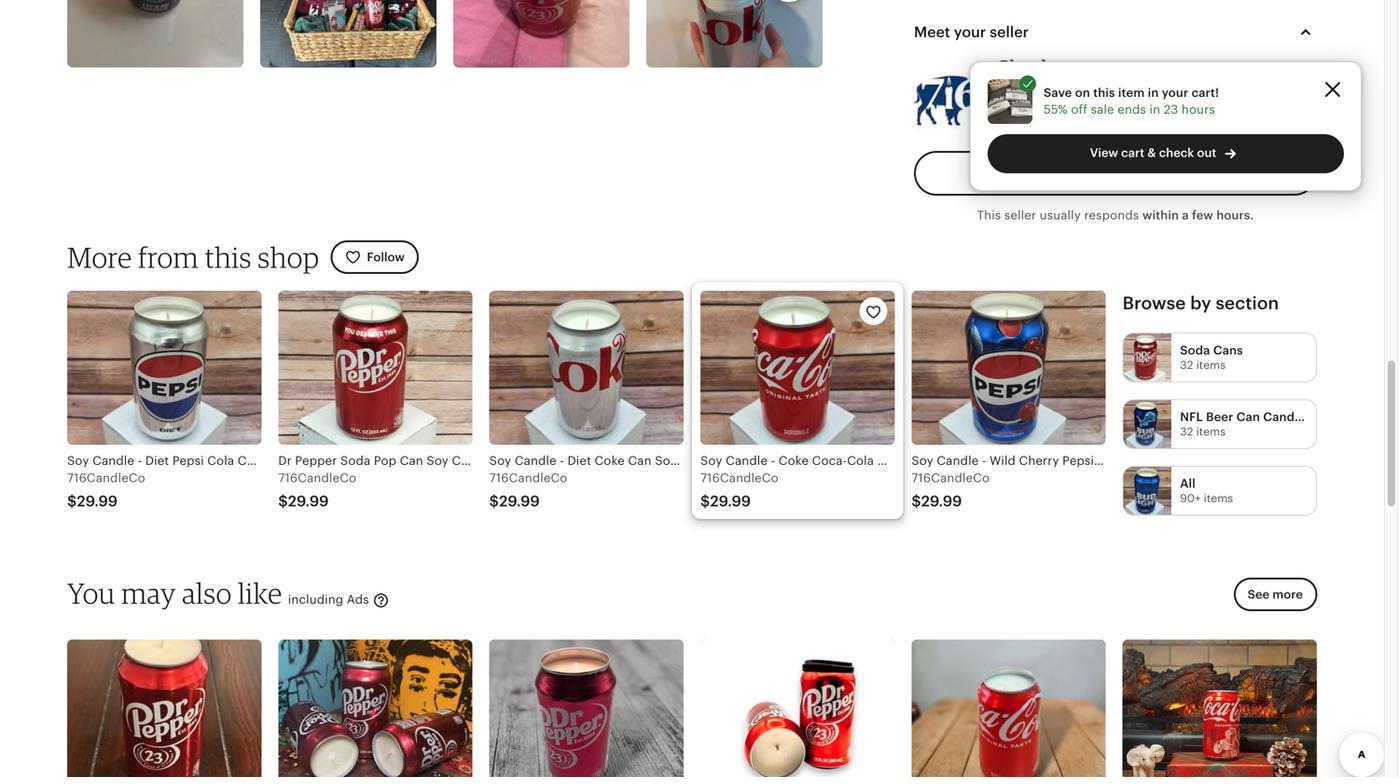 Task type: vqa. For each thing, say whether or not it's contained in the screenshot.
'reviews' at the bottom left of the page
no



Task type: describe. For each thing, give the bounding box(es) containing it.
see more
[[1248, 588, 1303, 602]]

716candleco $ 29.99 for soy candle - wild cherry pepsi can soy candle with black cherry scent - hand poured soda pop can candle image
[[912, 471, 990, 510]]

browse
[[1123, 293, 1186, 314]]

responds
[[1084, 208, 1139, 222]]

hours.
[[1217, 208, 1254, 222]]

716candleco for soy candle - wild cherry pepsi can soy candle with black cherry scent - hand poured soda pop can candle image
[[912, 471, 990, 485]]

29.99 for soy candle - diet coke can soy candle with cola scent - diet coca cola hand poured soda pop can candle image
[[499, 493, 540, 510]]

more
[[67, 240, 132, 275]]

29.99 for soy candle - wild cherry pepsi can soy candle with black cherry scent - hand poured soda pop can candle image
[[921, 493, 962, 510]]

1 vertical spatial in
[[1150, 103, 1160, 117]]

chad
[[995, 55, 1047, 82]]

soy candle - diet coke can soy candle with cola scent - diet coca cola hand poured soda pop can candle image
[[489, 291, 684, 445]]

items inside nfl beer can candles 32 items
[[1196, 426, 1226, 438]]

follow shop
[[1017, 115, 1086, 129]]

beer
[[1206, 410, 1234, 424]]

$ for soy candle - diet pepsi cola can soy candle with cola scent - hand poured soda pop can candle image
[[67, 493, 77, 510]]

see more listings in the soda cans section image
[[1124, 334, 1172, 382]]

nfl
[[1180, 410, 1203, 424]]

within
[[1142, 208, 1179, 222]]

scent
[[588, 454, 622, 468]]

dr pepper soda pop can soy candle with dr pepper scent 716candleco $ 29.99
[[278, 454, 622, 510]]

716candleco for soy candle - diet coke can soy candle with cola scent - diet coca cola hand poured soda pop can candle image
[[489, 471, 567, 485]]

$ for soy candle - wild cherry pepsi can soy candle with black cherry scent - hand poured soda pop can candle image
[[912, 493, 921, 510]]

save on this item in your cart! 55% off sale ends in 23 hours
[[1044, 86, 1219, 117]]

see more listings in the all section image
[[1124, 467, 1172, 515]]

pop
[[374, 454, 396, 468]]

716candleco inside dr pepper soda pop can soy candle with dr pepper scent 716candleco $ 29.99
[[278, 471, 356, 485]]

few
[[1192, 208, 1214, 222]]

off
[[1071, 103, 1088, 117]]

owner
[[995, 90, 1035, 104]]

save
[[1044, 86, 1072, 100]]

$ inside dr pepper soda pop can soy candle with dr pepper scent 716candleco $ 29.99
[[278, 493, 288, 510]]

follow button
[[331, 241, 419, 274]]

usually
[[1040, 208, 1081, 222]]

from
[[138, 240, 199, 275]]

cart
[[1121, 146, 1145, 160]]

dr pepper scented soy wax candle | hand poured dr pepper custom scented soda pop candle image
[[67, 640, 261, 778]]

nfl beer can candles 32 items
[[1180, 410, 1312, 438]]

sale
[[1091, 103, 1114, 117]]

you may also like including ads
[[67, 576, 373, 611]]

can inside nfl beer can candles 32 items
[[1237, 410, 1260, 424]]

cans
[[1213, 343, 1243, 357]]

chad owner of
[[995, 55, 1053, 104]]

29.99 inside dr pepper soda pop can soy candle with dr pepper scent 716candleco $ 29.99
[[288, 493, 329, 510]]

29.99 for soy candle - diet pepsi cola can soy candle with cola scent - hand poured soda pop can candle image
[[77, 493, 118, 510]]

2 pepper from the left
[[543, 454, 585, 468]]

32 inside nfl beer can candles 32 items
[[1180, 426, 1193, 438]]

see more link
[[1228, 579, 1317, 623]]

0 vertical spatial in
[[1148, 86, 1159, 100]]

this
[[977, 208, 1001, 222]]

view
[[1090, 146, 1118, 160]]

meet your seller button
[[897, 10, 1334, 55]]

chad image
[[914, 60, 984, 130]]

section
[[1216, 293, 1279, 314]]

716candleco $ 29.99 for soy candle - diet coke can soy candle with cola scent - diet coca cola hand poured soda pop can candle image
[[489, 471, 567, 510]]

see
[[1248, 588, 1270, 602]]

candle
[[452, 454, 494, 468]]

see more listings in the nfl beer can candles section image
[[1124, 400, 1172, 449]]

716candleco $ 29.99 for soy candle - coke coca-cola can soy candle with cola scent - hand poured soda pop can candle image
[[700, 471, 779, 510]]



Task type: locate. For each thing, give the bounding box(es) containing it.
1 716candleco $ 29.99 from the left
[[67, 471, 145, 510]]

55%
[[1044, 103, 1068, 117]]

items
[[1196, 359, 1226, 372], [1196, 426, 1226, 438], [1204, 493, 1233, 505]]

soy candle - diet pepsi cola can soy candle with cola scent - hand poured soda pop can candle image
[[67, 291, 261, 445]]

2 $ from the left
[[278, 493, 288, 510]]

1 pepper from the left
[[295, 454, 337, 468]]

2 29.99 from the left
[[288, 493, 329, 510]]

dr pepper soy candle12 fl oz novelty candle in upcycled root beer can |root beer scented candle | unique home décor and gift idea image
[[489, 640, 684, 778]]

can right 'beer'
[[1237, 410, 1260, 424]]

including
[[288, 593, 343, 607]]

items inside all 90+ items
[[1204, 493, 1233, 505]]

32 right the see more listings in the soda cans section image
[[1180, 359, 1193, 372]]

of
[[1038, 90, 1050, 104]]

seller right the this at the top
[[1004, 208, 1036, 222]]

soy
[[427, 454, 449, 468]]

1 horizontal spatial follow
[[1017, 115, 1055, 129]]

716candleco for soy candle - coke coca-cola can soy candle with cola scent - hand poured soda pop can candle image
[[700, 471, 779, 485]]

3 $ from the left
[[489, 493, 499, 510]]

3 29.99 from the left
[[499, 493, 540, 510]]

follow shop button
[[981, 105, 1102, 140]]

3 716candleco from the left
[[489, 471, 567, 485]]

0 vertical spatial can
[[1237, 410, 1260, 424]]

follow for follow shop
[[1017, 115, 1055, 129]]

0 horizontal spatial follow
[[367, 250, 405, 264]]

0 vertical spatial your
[[954, 24, 986, 41]]

this seller usually responds within a few hours.
[[977, 208, 1254, 222]]

90+
[[1180, 493, 1201, 505]]

2 vertical spatial items
[[1204, 493, 1233, 505]]

1 horizontal spatial this
[[1093, 86, 1115, 100]]

can left soy
[[400, 454, 423, 468]]

follow for follow
[[367, 250, 405, 264]]

you
[[67, 576, 115, 611]]

32
[[1180, 359, 1193, 372], [1180, 426, 1193, 438]]

out
[[1197, 146, 1217, 160]]

dr pepper soda pop can soy candle with dr pepper scent image
[[278, 291, 473, 445]]

1 horizontal spatial your
[[1162, 86, 1189, 100]]

0 horizontal spatial pepper
[[295, 454, 337, 468]]

23
[[1164, 103, 1178, 117]]

0 vertical spatial 32
[[1180, 359, 1193, 372]]

meet your seller
[[914, 24, 1029, 41]]

4 29.99 from the left
[[710, 493, 751, 510]]

ads
[[347, 593, 369, 607]]

1 horizontal spatial shop
[[1058, 115, 1086, 129]]

cart!
[[1192, 86, 1219, 100]]

0 horizontal spatial soda
[[340, 454, 371, 468]]

your up 23
[[1162, 86, 1189, 100]]

meet
[[914, 24, 950, 41]]

1 vertical spatial items
[[1196, 426, 1226, 438]]

view cart & check out
[[1090, 146, 1217, 160]]

seller up chad
[[990, 24, 1029, 41]]

soda left the cans
[[1180, 343, 1210, 357]]

1 vertical spatial shop
[[258, 240, 319, 275]]

1 horizontal spatial soda
[[1180, 343, 1210, 357]]

this up sale
[[1093, 86, 1115, 100]]

1 horizontal spatial pepper
[[543, 454, 585, 468]]

0 vertical spatial items
[[1196, 359, 1226, 372]]

0 horizontal spatial your
[[954, 24, 986, 41]]

browse by section
[[1123, 293, 1279, 314]]

1 vertical spatial soda
[[340, 454, 371, 468]]

more
[[1273, 588, 1303, 602]]

items inside soda cans 32 items
[[1196, 359, 1226, 372]]

0 vertical spatial shop
[[1058, 115, 1086, 129]]

0 vertical spatial this
[[1093, 86, 1115, 100]]

item
[[1118, 86, 1145, 100]]

dr
[[278, 454, 292, 468], [526, 454, 539, 468]]

0 vertical spatial follow
[[1017, 115, 1055, 129]]

this right from
[[205, 240, 252, 275]]

29.99
[[77, 493, 118, 510], [288, 493, 329, 510], [499, 493, 540, 510], [710, 493, 751, 510], [921, 493, 962, 510]]

seller
[[990, 24, 1029, 41], [1004, 208, 1036, 222]]

716candleco for soy candle - diet pepsi cola can soy candle with cola scent - hand poured soda pop can candle image
[[67, 471, 145, 485]]

all 90+ items
[[1180, 477, 1233, 505]]

0 horizontal spatial this
[[205, 240, 252, 275]]

2 716candleco $ 29.99 from the left
[[489, 471, 567, 510]]

hours
[[1182, 103, 1215, 117]]

1 vertical spatial follow
[[367, 250, 405, 264]]

more from this shop
[[67, 240, 319, 275]]

shop left follow button
[[258, 240, 319, 275]]

shop inside button
[[1058, 115, 1086, 129]]

can inside dr pepper soda pop can soy candle with dr pepper scent 716candleco $ 29.99
[[400, 454, 423, 468]]

shop down on
[[1058, 115, 1086, 129]]

1 dr from the left
[[278, 454, 292, 468]]

all
[[1180, 477, 1196, 491]]

a
[[1182, 208, 1189, 222]]

in
[[1148, 86, 1159, 100], [1150, 103, 1160, 117]]

4 716candleco from the left
[[700, 471, 779, 485]]

check
[[1159, 146, 1194, 160]]

716candleco
[[67, 471, 145, 485], [278, 471, 356, 485], [489, 471, 567, 485], [700, 471, 779, 485], [912, 471, 990, 485]]

pepper
[[295, 454, 337, 468], [543, 454, 585, 468]]

in left 23
[[1150, 103, 1160, 117]]

2 32 from the top
[[1180, 426, 1193, 438]]

$ for soy candle - diet coke can soy candle with cola scent - diet coca cola hand poured soda pop can candle image
[[489, 493, 499, 510]]

32 down nfl
[[1180, 426, 1193, 438]]

soda inside soda cans 32 items
[[1180, 343, 1210, 357]]

5 29.99 from the left
[[921, 493, 962, 510]]

3 716candleco $ 29.99 from the left
[[700, 471, 779, 510]]

soy candle - coke coca-cola can soy candle with cola scent - hand poured soda pop can candle image
[[700, 291, 895, 445]]

your
[[954, 24, 986, 41], [1162, 86, 1189, 100]]

1 vertical spatial 32
[[1180, 426, 1193, 438]]

5 716candleco from the left
[[912, 471, 990, 485]]

$
[[67, 493, 77, 510], [278, 493, 288, 510], [489, 493, 499, 510], [700, 493, 710, 510], [912, 493, 921, 510]]

0 horizontal spatial dr
[[278, 454, 292, 468]]

29.99 for soy candle - coke coca-cola can soy candle with cola scent - hand poured soda pop can candle image
[[710, 493, 751, 510]]

1 horizontal spatial can
[[1237, 410, 1260, 424]]

limited edition christmas cola scented candle |full sized 12o z recycled can| hand poured 100% soy wax artisan candle| fun gifts for them image
[[1123, 640, 1317, 778]]

your inside dropdown button
[[954, 24, 986, 41]]

$ for soy candle - coke coca-cola can soy candle with cola scent - hand poured soda pop can candle image
[[700, 493, 710, 510]]

5 $ from the left
[[912, 493, 921, 510]]

dr pepper soy candle | hand poured soda can candle | 12 oz soda-themed can candle image
[[700, 640, 895, 778]]

this for from
[[205, 240, 252, 275]]

&
[[1147, 146, 1156, 160]]

soda cans 32 items
[[1180, 343, 1243, 372]]

in right item
[[1148, 86, 1159, 100]]

items down the cans
[[1196, 359, 1226, 372]]

follow inside button
[[1017, 115, 1055, 129]]

ends
[[1118, 103, 1146, 117]]

1 vertical spatial seller
[[1004, 208, 1036, 222]]

1 716candleco from the left
[[67, 471, 145, 485]]

1 vertical spatial this
[[205, 240, 252, 275]]

see more button
[[1234, 579, 1317, 612]]

0 horizontal spatial shop
[[258, 240, 319, 275]]

4 $ from the left
[[700, 493, 710, 510]]

your right meet
[[954, 24, 986, 41]]

with
[[497, 454, 523, 468]]

follow
[[1017, 115, 1055, 129], [367, 250, 405, 264]]

soy candle - wild cherry pepsi can soy candle with black cherry scent - hand poured soda pop can candle image
[[912, 291, 1106, 445]]

soda
[[1180, 343, 1210, 357], [340, 454, 371, 468]]

shop
[[1058, 115, 1086, 129], [258, 240, 319, 275]]

1 $ from the left
[[67, 493, 77, 510]]

716candleco $ 29.99 for soy candle - diet pepsi cola can soy candle with cola scent - hand poured soda pop can candle image
[[67, 471, 145, 510]]

can
[[1237, 410, 1260, 424], [400, 454, 423, 468]]

on
[[1075, 86, 1090, 100]]

this for on
[[1093, 86, 1115, 100]]

also
[[182, 576, 232, 611]]

view cart & check out link
[[988, 134, 1344, 174]]

this inside save on this item in your cart! 55% off sale ends in 23 hours
[[1093, 86, 1115, 100]]

2 dr from the left
[[526, 454, 539, 468]]

1 32 from the top
[[1180, 359, 1193, 372]]

soda inside dr pepper soda pop can soy candle with dr pepper scent 716candleco $ 29.99
[[340, 454, 371, 468]]

1 29.99 from the left
[[77, 493, 118, 510]]

soda left pop
[[340, 454, 371, 468]]

this
[[1093, 86, 1115, 100], [205, 240, 252, 275]]

cola scented candle | full sized 12o z recycled can| hand poured 100% soy wax artisan candle| fun gifts for them image
[[912, 640, 1106, 778]]

4 716candleco $ 29.99 from the left
[[912, 471, 990, 510]]

1 vertical spatial can
[[400, 454, 423, 468]]

716candleco $ 29.99
[[67, 471, 145, 510], [489, 471, 567, 510], [700, 471, 779, 510], [912, 471, 990, 510]]

items down 'beer'
[[1196, 426, 1226, 438]]

may
[[121, 576, 176, 611]]

your inside save on this item in your cart! 55% off sale ends in 23 hours
[[1162, 86, 1189, 100]]

2 716candleco from the left
[[278, 471, 356, 485]]

pepper left pop
[[295, 454, 337, 468]]

1 horizontal spatial dr
[[526, 454, 539, 468]]

1 vertical spatial your
[[1162, 86, 1189, 100]]

0 vertical spatial soda
[[1180, 343, 1210, 357]]

follow inside button
[[367, 250, 405, 264]]

pepper left scent
[[543, 454, 585, 468]]

dr. pepper hand poured soda candles | dr. pepper scented candle image
[[278, 640, 473, 778]]

0 vertical spatial seller
[[990, 24, 1029, 41]]

0 horizontal spatial can
[[400, 454, 423, 468]]

candles
[[1263, 410, 1312, 424]]

items right 90+
[[1204, 493, 1233, 505]]

seller inside dropdown button
[[990, 24, 1029, 41]]

by
[[1190, 293, 1211, 314]]

32 inside soda cans 32 items
[[1180, 359, 1193, 372]]

like
[[238, 576, 282, 611]]



